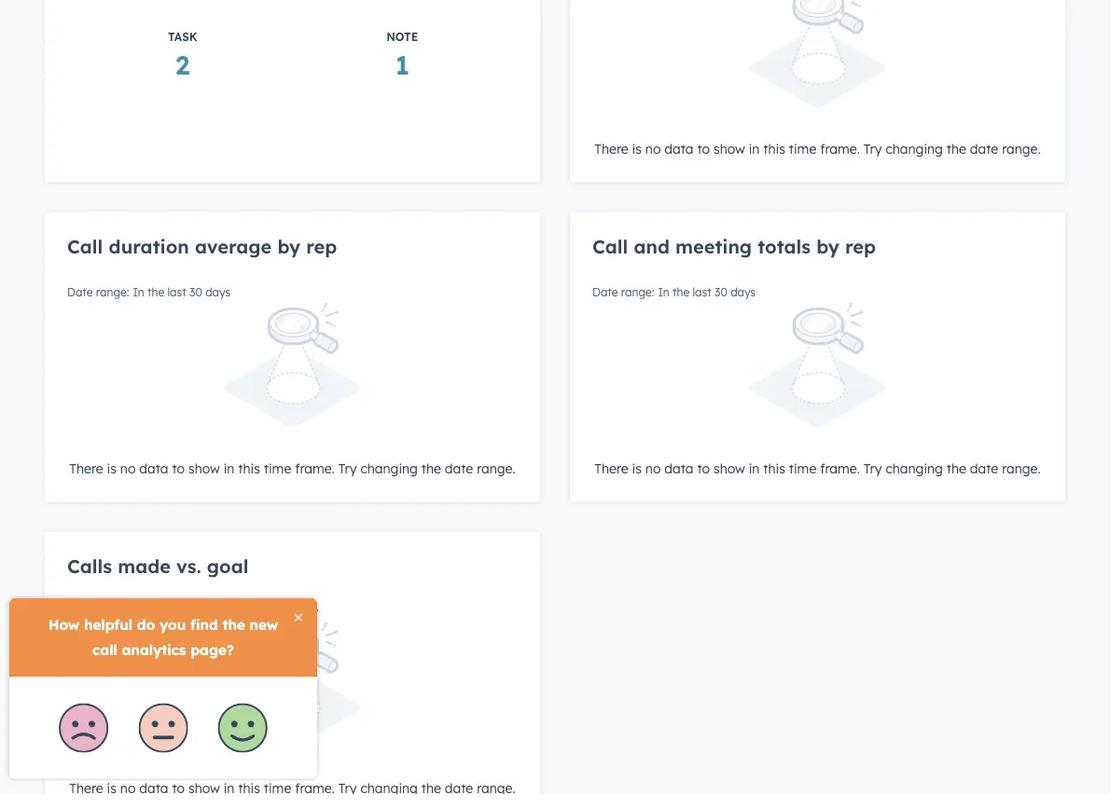 Task type: vqa. For each thing, say whether or not it's contained in the screenshot.
the Call corresponding to Call and meeting totals by rep
yes



Task type: describe. For each thing, give the bounding box(es) containing it.
days for vs.
[[205, 605, 231, 619]]

date for call duration average by rep
[[445, 460, 473, 477]]

changing for call duration average by rep
[[360, 460, 418, 477]]

average
[[195, 234, 272, 258]]

this for call duration average by rep
[[238, 460, 260, 477]]

calls
[[67, 554, 112, 578]]

data for call and meeting totals by rep
[[665, 460, 694, 477]]

1 button
[[395, 47, 409, 82]]

call for call and meeting totals by rep
[[592, 234, 628, 258]]

frame. for call and meeting totals by rep
[[820, 460, 860, 477]]

note
[[386, 29, 418, 43]]

call for call duration average by rep
[[67, 234, 103, 258]]

meeting
[[675, 234, 752, 258]]

to for call and meeting totals by rep
[[697, 460, 710, 477]]

vs.
[[176, 554, 201, 578]]

1 rep from the left
[[306, 234, 337, 258]]

30 for average
[[189, 285, 202, 299]]

there is no data to show in this time frame. try changing the date range. for call duration average by rep
[[69, 460, 516, 477]]

1 by from the left
[[277, 234, 301, 258]]

range: for duration
[[96, 285, 129, 299]]

days for meeting
[[731, 285, 756, 299]]

in for made
[[133, 605, 144, 619]]

1
[[395, 48, 409, 81]]

last for meeting
[[693, 285, 712, 299]]

date range: in the last 30 days frequency: daily
[[67, 605, 318, 619]]

calls made vs. goal
[[67, 554, 249, 578]]

date for call and meeting totals by rep
[[592, 285, 618, 299]]

time for call and meeting totals by rep
[[789, 460, 817, 477]]

daily
[[292, 605, 318, 619]]

2 by from the left
[[816, 234, 840, 258]]

days for average
[[205, 285, 231, 299]]

in for and
[[658, 285, 670, 299]]

try for call duration average by rep
[[338, 460, 357, 477]]

totals
[[758, 234, 811, 258]]

30 for vs.
[[189, 605, 202, 619]]

note 1
[[386, 29, 418, 81]]

date range: in the last 30 days for duration
[[67, 285, 231, 299]]

range: for and
[[621, 285, 654, 299]]

date range: in the last 30 days for and
[[592, 285, 756, 299]]

2 button
[[175, 47, 190, 82]]

task
[[168, 29, 197, 43]]



Task type: locate. For each thing, give the bounding box(es) containing it.
to
[[697, 140, 710, 157], [172, 460, 185, 477], [697, 460, 710, 477]]

call left and
[[592, 234, 628, 258]]

range:
[[96, 285, 129, 299], [621, 285, 654, 299], [96, 605, 129, 619]]

last for vs.
[[167, 605, 186, 619]]

days down goal
[[205, 605, 231, 619]]

show for call and meeting totals by rep
[[714, 460, 745, 477]]

range.
[[1002, 140, 1041, 157], [477, 460, 516, 477], [1002, 460, 1041, 477]]

30 down vs.
[[189, 605, 202, 619]]

try for call and meeting totals by rep
[[864, 460, 882, 477]]

last down meeting
[[693, 285, 712, 299]]

30 for meeting
[[715, 285, 727, 299]]

time for call duration average by rep
[[264, 460, 291, 477]]

by right average
[[277, 234, 301, 258]]

changing for call and meeting totals by rep
[[886, 460, 943, 477]]

last down vs.
[[167, 605, 186, 619]]

call left duration on the left top of page
[[67, 234, 103, 258]]

made
[[118, 554, 171, 578]]

date range: in the last 30 days
[[67, 285, 231, 299], [592, 285, 756, 299]]

call
[[67, 234, 103, 258], [592, 234, 628, 258]]

30
[[189, 285, 202, 299], [715, 285, 727, 299], [189, 605, 202, 619]]

date range: in the last 30 days down and
[[592, 285, 756, 299]]

show
[[714, 140, 745, 157], [188, 460, 220, 477], [714, 460, 745, 477]]

2 rep from the left
[[845, 234, 876, 258]]

in for call duration average by rep
[[224, 460, 235, 477]]

date for call and meeting totals by rep
[[970, 460, 998, 477]]

in down duration on the left top of page
[[133, 285, 144, 299]]

no for call and meeting totals by rep
[[645, 460, 661, 477]]

changing
[[886, 140, 943, 157], [360, 460, 418, 477], [886, 460, 943, 477]]

days
[[205, 285, 231, 299], [731, 285, 756, 299], [205, 605, 231, 619]]

1 horizontal spatial date range: in the last 30 days
[[592, 285, 756, 299]]

last for average
[[167, 285, 186, 299]]

days down average
[[205, 285, 231, 299]]

frame.
[[820, 140, 860, 157], [295, 460, 335, 477], [820, 460, 860, 477]]

try
[[864, 140, 882, 157], [338, 460, 357, 477], [864, 460, 882, 477]]

is for call duration average by rep
[[107, 460, 117, 477]]

by right the totals
[[816, 234, 840, 258]]

range: down and
[[621, 285, 654, 299]]

1 horizontal spatial call
[[592, 234, 628, 258]]

there for call duration average by rep
[[69, 460, 103, 477]]

date
[[67, 285, 93, 299], [592, 285, 618, 299], [67, 605, 93, 619]]

range: down calls at the bottom left
[[96, 605, 129, 619]]

no
[[645, 140, 661, 157], [120, 460, 136, 477], [645, 460, 661, 477]]

30 down meeting
[[715, 285, 727, 299]]

show for call duration average by rep
[[188, 460, 220, 477]]

in
[[133, 285, 144, 299], [658, 285, 670, 299], [133, 605, 144, 619]]

goal
[[207, 554, 249, 578]]

2 date range: in the last 30 days from the left
[[592, 285, 756, 299]]

there
[[595, 140, 628, 157], [69, 460, 103, 477], [595, 460, 628, 477]]

in
[[749, 140, 760, 157], [224, 460, 235, 477], [749, 460, 760, 477]]

0 horizontal spatial by
[[277, 234, 301, 258]]

range: for made
[[96, 605, 129, 619]]

this for call and meeting totals by rep
[[763, 460, 785, 477]]

0 horizontal spatial call
[[67, 234, 103, 258]]

frame. for call duration average by rep
[[295, 460, 335, 477]]

last down 'call duration average by rep'
[[167, 285, 186, 299]]

2
[[175, 48, 190, 81]]

is for call and meeting totals by rep
[[632, 460, 642, 477]]

in for call and meeting totals by rep
[[749, 460, 760, 477]]

date range: in the last 30 days down duration on the left top of page
[[67, 285, 231, 299]]

task 2
[[168, 29, 197, 81]]

1 horizontal spatial rep
[[845, 234, 876, 258]]

in down the made
[[133, 605, 144, 619]]

data
[[665, 140, 694, 157], [139, 460, 168, 477], [665, 460, 694, 477]]

in for duration
[[133, 285, 144, 299]]

call and meeting totals by rep
[[592, 234, 876, 258]]

range. for call duration average by rep
[[477, 460, 516, 477]]

the
[[947, 140, 966, 157], [147, 285, 164, 299], [673, 285, 690, 299], [421, 460, 441, 477], [947, 460, 966, 477], [147, 605, 164, 619]]

range: down duration on the left top of page
[[96, 285, 129, 299]]

is
[[632, 140, 642, 157], [107, 460, 117, 477], [632, 460, 642, 477]]

rep right the totals
[[845, 234, 876, 258]]

date for calls made vs. goal
[[67, 605, 93, 619]]

date for call duration average by rep
[[67, 285, 93, 299]]

days down the call and meeting totals by rep
[[731, 285, 756, 299]]

0 horizontal spatial date range: in the last 30 days
[[67, 285, 231, 299]]

last
[[167, 285, 186, 299], [693, 285, 712, 299], [167, 605, 186, 619]]

there is no data to show in this time frame. try changing the date range.
[[595, 140, 1041, 157], [69, 460, 516, 477], [595, 460, 1041, 477]]

no for call duration average by rep
[[120, 460, 136, 477]]

call duration average by rep
[[67, 234, 337, 258]]

date
[[970, 140, 998, 157], [445, 460, 473, 477], [970, 460, 998, 477]]

there for call and meeting totals by rep
[[595, 460, 628, 477]]

1 call from the left
[[67, 234, 103, 258]]

range. for call and meeting totals by rep
[[1002, 460, 1041, 477]]

to for call duration average by rep
[[172, 460, 185, 477]]

and
[[634, 234, 670, 258]]

by
[[277, 234, 301, 258], [816, 234, 840, 258]]

rep right average
[[306, 234, 337, 258]]

frequency:
[[231, 605, 288, 619]]

this
[[763, 140, 785, 157], [238, 460, 260, 477], [763, 460, 785, 477]]

there is no data to show in this time frame. try changing the date range. for call and meeting totals by rep
[[595, 460, 1041, 477]]

1 horizontal spatial by
[[816, 234, 840, 258]]

time
[[789, 140, 817, 157], [264, 460, 291, 477], [789, 460, 817, 477]]

30 down 'call duration average by rep'
[[189, 285, 202, 299]]

1 date range: in the last 30 days from the left
[[67, 285, 231, 299]]

0 horizontal spatial rep
[[306, 234, 337, 258]]

duration
[[109, 234, 189, 258]]

2 call from the left
[[592, 234, 628, 258]]

in down and
[[658, 285, 670, 299]]

data for call duration average by rep
[[139, 460, 168, 477]]

rep
[[306, 234, 337, 258], [845, 234, 876, 258]]



